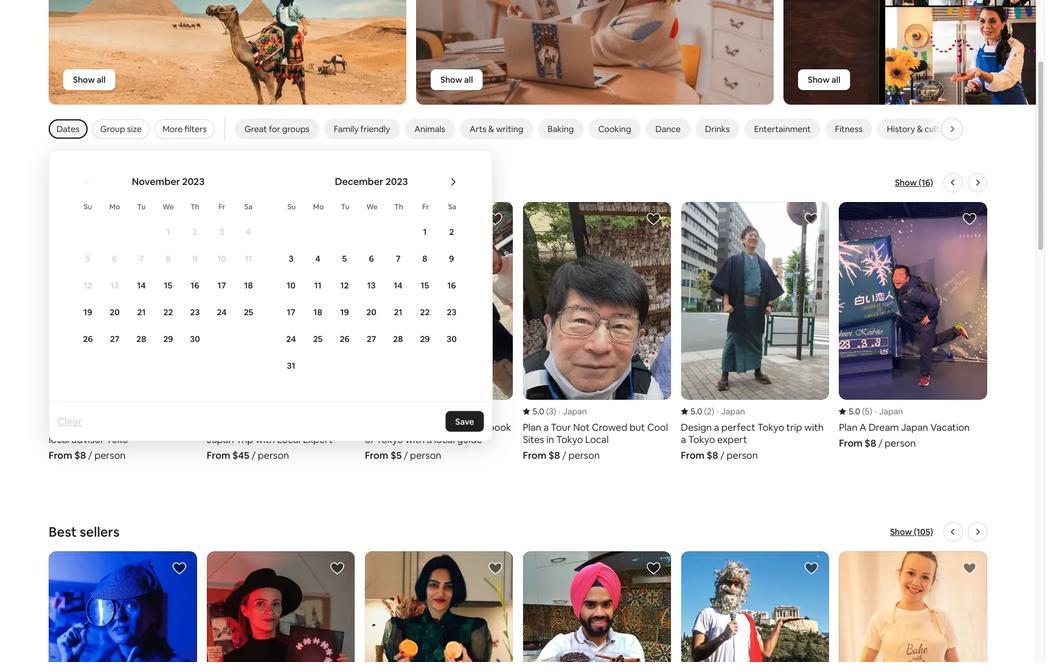 Task type: locate. For each thing, give the bounding box(es) containing it.
1 9 from the left
[[193, 253, 198, 264]]

0 horizontal spatial 24
[[217, 307, 227, 318]]

· japan inside design a perfect tokyo trip with a tokyo expert group
[[717, 406, 745, 417]]

13
[[110, 280, 119, 291], [367, 280, 376, 291]]

22 for 1st the 22 button from the left
[[163, 307, 173, 318]]

9 for 1st 9 "button" from the left
[[193, 253, 198, 264]]

2 & from the left
[[917, 124, 923, 135]]

0 horizontal spatial 6 button
[[101, 246, 128, 271]]

$8 inside design a perfect tokyo trip with a tokyo expert group
[[707, 449, 718, 462]]

3 ) from the left
[[870, 406, 873, 417]]

japan right "5.0 ( 3 )"
[[563, 406, 587, 417]]

1 horizontal spatial )
[[712, 406, 715, 417]]

· for 5.0 ( 5 )
[[875, 406, 877, 417]]

21 button
[[128, 299, 155, 325], [385, 299, 412, 325]]

1 horizontal spatial 19 button
[[331, 299, 358, 325]]

person inside the learn & plan a kyoto trip with local advisor yuko group
[[94, 449, 126, 462]]

28 button
[[128, 326, 155, 352], [385, 326, 412, 352]]

show all link
[[63, 70, 115, 90], [431, 70, 483, 90], [798, 70, 850, 90]]

2 horizontal spatial 5
[[865, 406, 870, 417]]

0 horizontal spatial · japan
[[559, 406, 587, 417]]

1 sa from the left
[[244, 202, 253, 211]]

fr
[[218, 202, 225, 211], [422, 202, 429, 211]]

3 japan from the left
[[880, 406, 903, 417]]

2 · japan from the left
[[717, 406, 745, 417]]

baking element
[[548, 124, 574, 135]]

3 · japan from the left
[[875, 406, 903, 417]]

japan inside design a perfect tokyo trip with a tokyo expert group
[[721, 406, 745, 417]]

sa
[[244, 202, 253, 211], [448, 202, 457, 211]]

1 horizontal spatial 30 button
[[438, 326, 465, 352]]

dates
[[57, 124, 80, 135]]

0 horizontal spatial show all
[[73, 75, 106, 86]]

0 horizontal spatial fr
[[218, 202, 225, 211]]

1 horizontal spatial 18
[[314, 307, 322, 318]]

3 5.0 from the left
[[691, 406, 703, 417]]

6
[[112, 253, 117, 264], [369, 253, 374, 264]]

2023 right december
[[386, 176, 408, 188]]

12 for second '12' "button"
[[340, 280, 349, 291]]

su down a
[[84, 202, 92, 211]]

5.0 for 5.0
[[58, 406, 70, 417]]

5 inside plan a dream japan vacation group
[[865, 406, 870, 417]]

2 13 button from the left
[[358, 273, 385, 298]]

2 8 from the left
[[423, 253, 428, 264]]

from inside create a customized guide book of tokyo with a local guide group
[[365, 449, 389, 462]]

28
[[137, 333, 146, 344], [393, 333, 403, 344]]

person inside design a perfect tokyo trip with a tokyo expert group
[[727, 449, 758, 462]]

16 button
[[182, 273, 208, 298], [438, 273, 465, 298]]

/ for create a customized guide book of tokyo with a local guide group
[[404, 449, 408, 462]]

2 19 from the left
[[340, 307, 349, 318]]

save this experience image
[[963, 212, 977, 227], [172, 561, 187, 576], [646, 561, 661, 576]]

1 horizontal spatial 22 button
[[412, 299, 438, 325]]

1 for december 2023
[[423, 226, 427, 237]]

1 horizontal spatial 24 button
[[278, 326, 305, 352]]

december
[[335, 176, 384, 188]]

$8 down "clear" button
[[74, 449, 86, 462]]

show all up the fitness button at top
[[808, 75, 841, 86]]

0 horizontal spatial 25
[[244, 307, 253, 318]]

2 button
[[182, 219, 208, 245], [438, 219, 465, 245]]

19 for 1st 19 button
[[84, 307, 92, 318]]

0 horizontal spatial 1 button
[[155, 219, 182, 245]]

from down "clear" button
[[49, 449, 72, 462]]

save button
[[446, 411, 484, 432]]

japan for 5.0 ( 3 )
[[563, 406, 587, 417]]

2 ( from the left
[[704, 406, 707, 417]]

2 30 button from the left
[[438, 326, 465, 352]]

2 20 from the left
[[366, 307, 377, 318]]

29 for second 29 button from the left
[[420, 333, 430, 344]]

1 horizontal spatial 12 button
[[331, 273, 358, 298]]

2
[[193, 226, 197, 237], [449, 226, 454, 237], [707, 406, 712, 417]]

from down rating 5.0 out of 5; 3 reviews image
[[523, 449, 547, 462]]

2 fr from the left
[[422, 202, 429, 211]]

4 button
[[235, 219, 262, 245], [305, 246, 331, 271]]

3 inside plan a tour not crowed but cool sites in tokyo local "group"
[[549, 406, 554, 417]]

1 vertical spatial 24 button
[[278, 326, 305, 352]]

$8 down "5.0 ( 3 )"
[[549, 449, 560, 462]]

14
[[137, 280, 146, 291], [394, 280, 403, 291]]

1 horizontal spatial 3
[[289, 253, 294, 264]]

0 horizontal spatial )
[[554, 406, 556, 417]]

/ inside plan a tour not crowed but cool sites in tokyo local "group"
[[562, 449, 567, 462]]

$8 inside plan a tour not crowed but cool sites in tokyo local "group"
[[549, 449, 560, 462]]

0 horizontal spatial 8
[[166, 253, 171, 264]]

3 show all from the left
[[808, 75, 841, 86]]

24 for rightmost 24 button
[[286, 333, 296, 344]]

show left the (105)
[[890, 527, 912, 538]]

2 japan from the left
[[721, 406, 745, 417]]

0 horizontal spatial 28 button
[[128, 326, 155, 352]]

1 horizontal spatial 27
[[367, 333, 376, 344]]

19
[[84, 307, 92, 318], [340, 307, 349, 318]]

$8 for 5.0 ( 3 )
[[549, 449, 560, 462]]

5
[[86, 253, 90, 264], [342, 253, 347, 264], [865, 406, 870, 417]]

0 vertical spatial 18 button
[[235, 273, 262, 298]]

)
[[554, 406, 556, 417], [712, 406, 715, 417], [870, 406, 873, 417]]

animals
[[415, 124, 446, 135]]

1 horizontal spatial 19
[[340, 307, 349, 318]]

1 horizontal spatial 26 button
[[331, 326, 358, 352]]

1 horizontal spatial japan
[[721, 406, 745, 417]]

3
[[219, 226, 224, 237], [289, 253, 294, 264], [549, 406, 554, 417]]

from left $5
[[365, 449, 389, 462]]

0 horizontal spatial 19
[[84, 307, 92, 318]]

/ inside design a perfect tokyo trip with a tokyo expert group
[[721, 449, 725, 462]]

dance button
[[646, 119, 691, 140]]

&
[[489, 124, 494, 135], [917, 124, 923, 135]]

1 2 button from the left
[[182, 219, 208, 245]]

( inside plan a tour not crowed but cool sites in tokyo local "group"
[[546, 406, 549, 417]]

· right 5.0 ( 5 )
[[875, 406, 877, 417]]

10 for 10 button to the top
[[217, 253, 226, 264]]

arts
[[470, 124, 487, 135]]

1 horizontal spatial 10
[[287, 280, 296, 291]]

1 horizontal spatial 6 button
[[358, 246, 385, 271]]

show up the fitness button at top
[[808, 75, 830, 86]]

$8 for 5.0 ( 5 )
[[865, 437, 877, 449]]

save this experience image inside create a customized guide book of tokyo with a local guide group
[[488, 212, 503, 227]]

21
[[137, 307, 146, 318], [394, 307, 403, 318]]

from $8 / person down 5.0 ( 5 )
[[839, 437, 916, 449]]

1 ( from the left
[[546, 406, 549, 417]]

1 5.0 from the left
[[58, 406, 70, 417]]

1 horizontal spatial 29
[[420, 333, 430, 344]]

from $8 / person for 5.0 ( 5 )
[[839, 437, 916, 449]]

from $8 / person down "clear" button
[[49, 449, 126, 462]]

person inside create a customized guide book of tokyo with a local guide group
[[410, 449, 441, 462]]

0 horizontal spatial 14 button
[[128, 273, 155, 298]]

great for groups element
[[245, 124, 310, 135]]

0 horizontal spatial 13
[[110, 280, 119, 291]]

learn & plan a kyoto trip with local advisor yuko group
[[49, 202, 197, 462]]

mo
[[109, 202, 120, 211], [313, 202, 324, 211]]

· japan inside plan a tour not crowed but cool sites in tokyo local "group"
[[559, 406, 587, 417]]

0 horizontal spatial 30
[[190, 333, 200, 344]]

1 15 from the left
[[164, 280, 172, 291]]

show all link up arts
[[431, 70, 483, 90]]

5.0
[[58, 406, 70, 417], [533, 406, 544, 417], [691, 406, 703, 417], [849, 406, 861, 417]]

1 horizontal spatial 30
[[447, 333, 457, 344]]

1 th from the left
[[191, 202, 199, 211]]

plan
[[49, 174, 75, 191]]

15
[[164, 280, 172, 291], [421, 280, 429, 291]]

1 21 button from the left
[[128, 299, 155, 325]]

9 button
[[182, 246, 208, 271], [438, 246, 465, 271]]

from inside plan a tour not crowed but cool sites in tokyo local "group"
[[523, 449, 547, 462]]

1 vertical spatial 18
[[314, 307, 322, 318]]

17 button
[[208, 273, 235, 298], [278, 299, 305, 325]]

1 27 button from the left
[[101, 326, 128, 352]]

1 7 button from the left
[[128, 246, 155, 271]]

1 horizontal spatial 4
[[315, 253, 320, 264]]

/ inside create a customized guide book of tokyo with a local guide group
[[404, 449, 408, 462]]

th down the from
[[191, 202, 199, 211]]

9 for second 9 "button"
[[449, 253, 454, 264]]

· right "5.0 ( 3 )"
[[559, 406, 561, 417]]

we down "world"
[[366, 202, 378, 211]]

· right 5.0 ( 2 )
[[717, 406, 719, 417]]

2 button for november 2023
[[182, 219, 208, 245]]

1 26 from the left
[[83, 333, 93, 344]]

24 for 24 button to the top
[[217, 307, 227, 318]]

8 for second 8 button from right
[[166, 253, 171, 264]]

1 vertical spatial 3 button
[[278, 246, 305, 271]]

2 29 button from the left
[[412, 326, 438, 352]]

tu down "with"
[[137, 202, 146, 211]]

1 show all link from the left
[[63, 70, 115, 90]]

10
[[217, 253, 226, 264], [287, 280, 296, 291]]

from $8 / person inside plan a tour not crowed but cool sites in tokyo local "group"
[[523, 449, 600, 462]]

0 horizontal spatial 26 button
[[75, 326, 101, 352]]

1 horizontal spatial 2
[[449, 226, 454, 237]]

1 20 from the left
[[110, 307, 120, 318]]

1 button for november 2023
[[155, 219, 182, 245]]

2 27 button from the left
[[358, 326, 385, 352]]

2 29 from the left
[[420, 333, 430, 344]]

we down november 2023
[[163, 202, 174, 211]]

1 vertical spatial 10
[[287, 280, 296, 291]]

fitness element
[[835, 124, 863, 135]]

2 ) from the left
[[712, 406, 715, 417]]

0 horizontal spatial 29 button
[[155, 326, 182, 352]]

show up the animals element
[[441, 75, 463, 86]]

1 horizontal spatial 20 button
[[358, 299, 385, 325]]

from $8 / person for 5.0 ( 3 )
[[523, 449, 600, 462]]

/ inside the learn & plan a kyoto trip with local advisor yuko group
[[88, 449, 92, 462]]

from down rating 5.0 out of 5; 5 reviews image
[[839, 437, 863, 449]]

2 7 button from the left
[[385, 246, 412, 271]]

plan a tour not crowed but cool sites in tokyo local group
[[523, 202, 671, 462]]

2 16 from the left
[[447, 280, 456, 291]]

2 horizontal spatial 3
[[549, 406, 554, 417]]

0 horizontal spatial 8 button
[[155, 246, 182, 271]]

show
[[73, 75, 95, 86], [441, 75, 463, 86], [808, 75, 830, 86], [895, 177, 917, 188], [890, 527, 912, 538]]

· inside plan a tour not crowed but cool sites in tokyo local "group"
[[559, 406, 561, 417]]

1 horizontal spatial 14 button
[[385, 273, 412, 298]]

from inside plan a dream japan vacation group
[[839, 437, 863, 449]]

8
[[166, 253, 171, 264], [423, 253, 428, 264]]

1 13 from the left
[[110, 280, 119, 291]]

mo down around
[[313, 202, 324, 211]]

16
[[191, 280, 199, 291], [447, 280, 456, 291]]

23 button
[[182, 299, 208, 325], [438, 299, 465, 325]]

1 horizontal spatial 16
[[447, 280, 456, 291]]

show left the (16)
[[895, 177, 917, 188]]

8 button
[[155, 246, 182, 271], [412, 246, 438, 271]]

5.0 inside plan a dream japan vacation group
[[849, 406, 861, 417]]

3 ( from the left
[[863, 406, 865, 417]]

0 vertical spatial 18
[[244, 280, 253, 291]]

26
[[83, 333, 93, 344], [340, 333, 350, 344]]

0 horizontal spatial 12
[[84, 280, 92, 291]]

1 horizontal spatial 23
[[447, 307, 457, 318]]

tu
[[137, 202, 146, 211], [341, 202, 350, 211]]

from $8 / person inside design a perfect tokyo trip with a tokyo expert group
[[681, 449, 758, 462]]

mo down "with"
[[109, 202, 120, 211]]

1 all from the left
[[97, 75, 106, 86]]

2 14 button from the left
[[385, 273, 412, 298]]

& left the culture
[[917, 124, 923, 135]]

13 for second 13 button from the left
[[367, 280, 376, 291]]

2 12 from the left
[[340, 280, 349, 291]]

1 show all from the left
[[73, 75, 106, 86]]

9
[[193, 253, 198, 264], [449, 253, 454, 264]]

18
[[244, 280, 253, 291], [314, 307, 322, 318]]

1 16 from the left
[[191, 280, 199, 291]]

30
[[190, 333, 200, 344], [447, 333, 457, 344]]

1 horizontal spatial all
[[464, 75, 473, 86]]

new this week group
[[0, 0, 1045, 106]]

cooking element
[[598, 124, 631, 135]]

the
[[327, 174, 349, 191]]

1 29 from the left
[[163, 333, 173, 344]]

save this experience image inside plan a tour not crowed but cool sites in tokyo local "group"
[[646, 212, 661, 227]]

0 horizontal spatial 4
[[246, 226, 251, 237]]

& inside 'arts & writing' button
[[489, 124, 494, 135]]

1 · japan from the left
[[559, 406, 587, 417]]

0 horizontal spatial 6
[[112, 253, 117, 264]]

0 horizontal spatial 22 button
[[155, 299, 182, 325]]

3 button
[[208, 219, 235, 245], [278, 246, 305, 271]]

0 horizontal spatial tu
[[137, 202, 146, 211]]

from for create a customized guide book of tokyo with a local guide group
[[365, 449, 389, 462]]

( inside design a perfect tokyo trip with a tokyo expert group
[[704, 406, 707, 417]]

1 30 from the left
[[190, 333, 200, 344]]

save this experience image
[[488, 212, 503, 227], [646, 212, 661, 227], [805, 212, 819, 227], [330, 561, 345, 576], [488, 561, 503, 576], [805, 561, 819, 576], [963, 561, 977, 576]]

rating 5.0 out of 5; 2 reviews image
[[681, 406, 715, 417]]

5.0 inside design a perfect tokyo trip with a tokyo expert group
[[691, 406, 703, 417]]

2 show all from the left
[[441, 75, 473, 86]]

1 horizontal spatial 10 button
[[278, 273, 305, 298]]

1 horizontal spatial 5
[[342, 253, 347, 264]]

/ inside plan a dream japan vacation group
[[879, 437, 883, 449]]

1 horizontal spatial 28 button
[[385, 326, 412, 352]]

1 2023 from the left
[[182, 176, 205, 188]]

2 for december 2023
[[449, 226, 454, 237]]

japan right 5.0 ( 5 )
[[880, 406, 903, 417]]

5.0 inside the learn & plan a kyoto trip with local advisor yuko group
[[58, 406, 70, 417]]

0 horizontal spatial 2 button
[[182, 219, 208, 245]]

2 horizontal spatial ·
[[875, 406, 877, 417]]

all
[[97, 75, 106, 86], [464, 75, 473, 86], [832, 75, 841, 86]]

11 button
[[235, 246, 262, 271], [305, 273, 331, 298]]

0 horizontal spatial &
[[489, 124, 494, 135]]

history & culture
[[887, 124, 953, 135]]

$8 down 5.0 ( 2 )
[[707, 449, 718, 462]]

17 for rightmost 17 button
[[287, 307, 295, 318]]

1 horizontal spatial sa
[[448, 202, 457, 211]]

2 28 from the left
[[393, 333, 403, 344]]

/ inside plan the perfect customised japan trip with local expert group
[[252, 449, 256, 462]]

1 horizontal spatial 22
[[420, 307, 430, 318]]

drinks
[[705, 124, 730, 135]]

0 horizontal spatial mo
[[109, 202, 120, 211]]

1 26 button from the left
[[75, 326, 101, 352]]

2 21 from the left
[[394, 307, 403, 318]]

person inside plan a tour not crowed but cool sites in tokyo local "group"
[[569, 449, 600, 462]]

& for arts
[[489, 124, 494, 135]]

show for 2nd show all link from the right
[[441, 75, 463, 86]]

( inside plan a dream japan vacation group
[[863, 406, 865, 417]]

· inside plan a dream japan vacation group
[[875, 406, 877, 417]]

0 horizontal spatial 10
[[217, 253, 226, 264]]

person inside plan the perfect customised japan trip with local expert group
[[258, 449, 289, 462]]

27 for 1st 27 button from the right
[[367, 333, 376, 344]]

drinks element
[[705, 124, 730, 135]]

0 horizontal spatial 10 button
[[208, 246, 235, 271]]

2 1 button from the left
[[412, 219, 438, 245]]

19 button
[[75, 299, 101, 325], [331, 299, 358, 325]]

from
[[839, 437, 863, 449], [49, 449, 72, 462], [207, 449, 230, 462], [365, 449, 389, 462], [523, 449, 547, 462], [681, 449, 705, 462]]

person for plan a tour not crowed but cool sites in tokyo local "group"
[[569, 449, 600, 462]]

2 6 from the left
[[369, 253, 374, 264]]

show all link up the fitness button at top
[[798, 70, 850, 90]]

0 horizontal spatial we
[[163, 202, 174, 211]]

show all up dates dropdown button
[[73, 75, 106, 86]]

1 & from the left
[[489, 124, 494, 135]]

plan a dream japan vacation group
[[839, 202, 988, 449]]

1 ) from the left
[[554, 406, 556, 417]]

· japan right 5.0 ( 2 )
[[717, 406, 745, 417]]

0 horizontal spatial 5 button
[[75, 246, 101, 271]]

su down around
[[288, 202, 296, 211]]

1 horizontal spatial 2023
[[386, 176, 408, 188]]

from $8 / person down 5.0 ( 2 )
[[681, 449, 758, 462]]

) inside plan a dream japan vacation group
[[870, 406, 873, 417]]

from inside design a perfect tokyo trip with a tokyo expert group
[[681, 449, 705, 462]]

5.0 inside plan a tour not crowed but cool sites in tokyo local "group"
[[533, 406, 544, 417]]

& right arts
[[489, 124, 494, 135]]

2 horizontal spatial (
[[863, 406, 865, 417]]

7
[[139, 253, 144, 264], [396, 253, 401, 264]]

great for groups
[[245, 124, 310, 135]]

· for 5.0 ( 2 )
[[717, 406, 719, 417]]

japan inside plan a dream japan vacation group
[[880, 406, 903, 417]]

1 vertical spatial 4 button
[[305, 246, 331, 271]]

$8 inside plan a dream japan vacation group
[[865, 437, 877, 449]]

1 13 button from the left
[[101, 273, 128, 298]]

12
[[84, 280, 92, 291], [340, 280, 349, 291]]

groups
[[282, 124, 310, 135]]

0 horizontal spatial 17 button
[[208, 273, 235, 298]]

0 horizontal spatial 18
[[244, 280, 253, 291]]

dance element
[[656, 124, 681, 135]]

2 sa from the left
[[448, 202, 457, 211]]

show for third show all link from the right
[[73, 75, 95, 86]]

family friendly
[[334, 124, 390, 135]]

27 button
[[101, 326, 128, 352], [358, 326, 385, 352]]

cooking button
[[589, 119, 641, 140]]

best sellers
[[49, 523, 120, 541]]

) inside design a perfect tokyo trip with a tokyo expert group
[[712, 406, 715, 417]]

0 horizontal spatial 15 button
[[155, 273, 182, 298]]

8 for 1st 8 button from right
[[423, 253, 428, 264]]

december 2023
[[335, 176, 408, 188]]

15 button
[[155, 273, 182, 298], [412, 273, 438, 298]]

2 23 from the left
[[447, 307, 457, 318]]

th down the 'december 2023'
[[394, 202, 403, 211]]

2 27 from the left
[[367, 333, 376, 344]]

japan for 5.0 ( 2 )
[[721, 406, 745, 417]]

show all up arts
[[441, 75, 473, 86]]

family friendly element
[[334, 124, 390, 135]]

2023 for december 2023
[[386, 176, 408, 188]]

person inside plan a dream japan vacation group
[[885, 437, 916, 449]]

2 · from the left
[[717, 406, 719, 417]]

1 7 from the left
[[139, 253, 144, 264]]

1 horizontal spatial show all
[[441, 75, 473, 86]]

japan
[[563, 406, 587, 417], [721, 406, 745, 417], [880, 406, 903, 417]]

· inside design a perfect tokyo trip with a tokyo expert group
[[717, 406, 719, 417]]

show all link up dates dropdown button
[[63, 70, 115, 90]]

0 horizontal spatial 1
[[166, 226, 170, 237]]

world
[[352, 174, 387, 191]]

30 button
[[182, 326, 208, 352], [438, 326, 465, 352]]

1 horizontal spatial 15
[[421, 280, 429, 291]]

1 vertical spatial 24
[[286, 333, 296, 344]]

show all
[[73, 75, 106, 86], [441, 75, 473, 86], [808, 75, 841, 86]]

29
[[163, 333, 173, 344], [420, 333, 430, 344]]

/ for design a perfect tokyo trip with a tokyo expert group
[[721, 449, 725, 462]]

from inside the learn & plan a kyoto trip with local advisor yuko group
[[49, 449, 72, 462]]

1 27 from the left
[[110, 333, 119, 344]]

0 horizontal spatial 2023
[[182, 176, 205, 188]]

from $8 / person inside plan a dream japan vacation group
[[839, 437, 916, 449]]

2 9 from the left
[[449, 253, 454, 264]]

1 horizontal spatial su
[[288, 202, 296, 211]]

show for show (16) link
[[895, 177, 917, 188]]

japan right 5.0 ( 2 )
[[721, 406, 745, 417]]

culture
[[925, 124, 953, 135]]

16 for 2nd 16 button from right
[[191, 280, 199, 291]]

10 for right 10 button
[[287, 280, 296, 291]]

11 for top 11 button
[[245, 253, 252, 264]]

2 horizontal spatial show all
[[808, 75, 841, 86]]

24 button
[[208, 299, 235, 325], [278, 326, 305, 352]]

2 vertical spatial 3
[[549, 406, 554, 417]]

person for design a perfect tokyo trip with a tokyo expert group
[[727, 449, 758, 462]]

0 horizontal spatial japan
[[563, 406, 587, 417]]

person
[[885, 437, 916, 449], [94, 449, 126, 462], [258, 449, 289, 462], [410, 449, 441, 462], [569, 449, 600, 462], [727, 449, 758, 462]]

1 horizontal spatial 11 button
[[305, 273, 331, 298]]

2023 left local
[[182, 176, 205, 188]]

0 horizontal spatial 14
[[137, 280, 146, 291]]

0 horizontal spatial 7 button
[[128, 246, 155, 271]]

0 horizontal spatial 27 button
[[101, 326, 128, 352]]

) for 5.0 ( 3 )
[[554, 406, 556, 417]]

1 6 from the left
[[112, 253, 117, 264]]

1 horizontal spatial 21
[[394, 307, 403, 318]]

2 horizontal spatial all
[[832, 75, 841, 86]]

· japan right "5.0 ( 3 )"
[[559, 406, 587, 417]]

entertainment element
[[754, 124, 811, 135]]

1 vertical spatial 10 button
[[278, 273, 305, 298]]

$8 down 5.0 ( 5 )
[[865, 437, 877, 449]]

rating 5.0 out of 5; 3 reviews image
[[523, 406, 556, 417]]

1 horizontal spatial 17 button
[[278, 299, 305, 325]]

27 for 1st 27 button
[[110, 333, 119, 344]]

from left $45
[[207, 449, 230, 462]]

25
[[244, 307, 253, 318], [313, 333, 323, 344]]

6 button
[[101, 246, 128, 271], [358, 246, 385, 271]]

/
[[879, 437, 883, 449], [88, 449, 92, 462], [252, 449, 256, 462], [404, 449, 408, 462], [562, 449, 567, 462], [721, 449, 725, 462]]

12 for 2nd '12' "button" from the right
[[84, 280, 92, 291]]

5.0 for 5.0 ( 2 )
[[691, 406, 703, 417]]

20
[[110, 307, 120, 318], [366, 307, 377, 318]]

from $8 / person down "5.0 ( 3 )"
[[523, 449, 600, 462]]

2 9 button from the left
[[438, 246, 465, 271]]

0 horizontal spatial 20 button
[[101, 299, 128, 325]]

1 vertical spatial 17
[[287, 307, 295, 318]]

from down rating 5.0 out of 5; 2 reviews image
[[681, 449, 705, 462]]

· japan inside plan a dream japan vacation group
[[875, 406, 903, 417]]

0 horizontal spatial 21 button
[[128, 299, 155, 325]]

great for groups button
[[235, 119, 319, 140]]

1 vertical spatial 3
[[289, 253, 294, 264]]

1 horizontal spatial show all link
[[431, 70, 483, 90]]

plan the perfect customised japan trip with local expert group
[[207, 202, 355, 462]]

0 horizontal spatial 13 button
[[101, 273, 128, 298]]

) inside plan a tour not crowed but cool sites in tokyo local "group"
[[554, 406, 556, 417]]

from $8 / person
[[839, 437, 916, 449], [49, 449, 126, 462], [523, 449, 600, 462], [681, 449, 758, 462]]

tu down the
[[341, 202, 350, 211]]

0 horizontal spatial 21
[[137, 307, 146, 318]]

from
[[174, 174, 205, 191]]

1 button
[[155, 219, 182, 245], [412, 219, 438, 245]]

show up dates dropdown button
[[73, 75, 95, 86]]

& for history
[[917, 124, 923, 135]]

1 vertical spatial 17 button
[[278, 299, 305, 325]]

2023
[[182, 176, 205, 188], [386, 176, 408, 188]]

& inside "history & culture" button
[[917, 124, 923, 135]]

· japan right 5.0 ( 5 )
[[875, 406, 903, 417]]

1 1 button from the left
[[155, 219, 182, 245]]

history & culture element
[[887, 124, 953, 135]]

japan inside plan a tour not crowed but cool sites in tokyo local "group"
[[563, 406, 587, 417]]



Task type: vqa. For each thing, say whether or not it's contained in the screenshot.
SHOW associated with second SHOW ALL 'link' from the right
yes



Task type: describe. For each thing, give the bounding box(es) containing it.
11 for the right 11 button
[[314, 280, 322, 291]]

2 show all link from the left
[[431, 70, 483, 90]]

save this experience image inside design a perfect tokyo trip with a tokyo expert group
[[805, 212, 819, 227]]

2 th from the left
[[394, 202, 403, 211]]

2 28 button from the left
[[385, 326, 412, 352]]

from $45 / person
[[207, 449, 289, 462]]

with
[[114, 174, 141, 191]]

$45
[[232, 449, 250, 462]]

2 19 button from the left
[[331, 299, 358, 325]]

2 14 from the left
[[394, 280, 403, 291]]

2 for november 2023
[[193, 226, 197, 237]]

rating 5.0 out of 5; 11 reviews image
[[49, 406, 84, 417]]

from for plan a tour not crowed but cool sites in tokyo local "group"
[[523, 449, 547, 462]]

( for 5
[[863, 406, 865, 417]]

$8 for 5.0 ( 2 )
[[707, 449, 718, 462]]

1 vertical spatial 4
[[315, 253, 320, 264]]

family friendly button
[[324, 119, 400, 140]]

18 for the top 18 button
[[244, 280, 253, 291]]

6 for 2nd 6 button from right
[[112, 253, 117, 264]]

2 26 button from the left
[[331, 326, 358, 352]]

3 all from the left
[[832, 75, 841, 86]]

entertainment
[[754, 124, 811, 135]]

0 vertical spatial 4
[[246, 226, 251, 237]]

show all for third show all link from the right
[[73, 75, 106, 86]]

more
[[163, 124, 183, 135]]

2 26 from the left
[[340, 333, 350, 344]]

0 horizontal spatial 25 button
[[235, 299, 262, 325]]

5.0 ( 3 )
[[533, 406, 556, 417]]

hosts
[[240, 174, 277, 191]]

create a customized guide book of tokyo with a local guide group
[[365, 202, 513, 462]]

person for the learn & plan a kyoto trip with local advisor yuko group
[[94, 449, 126, 462]]

( for 3
[[546, 406, 549, 417]]

baking
[[548, 124, 574, 135]]

1 vertical spatial 18 button
[[305, 299, 331, 325]]

$8 inside the learn & plan a kyoto trip with local advisor yuko group
[[74, 449, 86, 462]]

animals element
[[415, 124, 446, 135]]

1 we from the left
[[163, 202, 174, 211]]

show (16) link
[[895, 177, 934, 189]]

2 30 from the left
[[447, 333, 457, 344]]

( for 2
[[704, 406, 707, 417]]

2 7 from the left
[[396, 253, 401, 264]]

/ for the learn & plan a kyoto trip with local advisor yuko group
[[88, 449, 92, 462]]

31
[[287, 360, 295, 371]]

arts & writing button
[[460, 119, 533, 140]]

1 horizontal spatial save this experience image
[[646, 561, 661, 576]]

history
[[887, 124, 915, 135]]

22 for 2nd the 22 button from left
[[420, 307, 430, 318]]

rating 5.0 out of 5; 5 reviews image
[[839, 406, 873, 417]]

1 16 button from the left
[[182, 273, 208, 298]]

(105)
[[914, 527, 934, 538]]

1 horizontal spatial 3 button
[[278, 246, 305, 271]]

0 horizontal spatial 3 button
[[208, 219, 235, 245]]

from for plan a dream japan vacation group
[[839, 437, 863, 449]]

show (16)
[[895, 177, 934, 188]]

1 vertical spatial 25
[[313, 333, 323, 344]]

show (105) link
[[890, 526, 934, 538]]

13 for 2nd 13 button from right
[[110, 280, 119, 291]]

history & culture button
[[878, 119, 962, 140]]

1 9 button from the left
[[182, 246, 208, 271]]

2 su from the left
[[288, 202, 296, 211]]

2 all from the left
[[464, 75, 473, 86]]

for
[[269, 124, 280, 135]]

1 fr from the left
[[218, 202, 225, 211]]

· for 5.0 ( 3 )
[[559, 406, 561, 417]]

0 vertical spatial 4 button
[[235, 219, 262, 245]]

from $5 / person
[[365, 449, 441, 462]]

2 12 button from the left
[[331, 273, 358, 298]]

1 23 from the left
[[190, 307, 200, 318]]

dates button
[[49, 120, 88, 139]]

· japan for 5.0 ( 2 )
[[717, 406, 745, 417]]

3 show all link from the left
[[798, 70, 850, 90]]

1 29 button from the left
[[155, 326, 182, 352]]

18 for bottommost 18 button
[[314, 307, 322, 318]]

1 tu from the left
[[137, 202, 146, 211]]

2 15 button from the left
[[412, 273, 438, 298]]

0 horizontal spatial 5
[[86, 253, 90, 264]]

person for plan a dream japan vacation group
[[885, 437, 916, 449]]

21 for second 21 "button" from the right
[[137, 307, 146, 318]]

friendly
[[361, 124, 390, 135]]

2 we from the left
[[366, 202, 378, 211]]

great
[[245, 124, 267, 135]]

2 16 button from the left
[[438, 273, 465, 298]]

1 28 from the left
[[137, 333, 146, 344]]

sellers
[[80, 523, 120, 541]]

1 14 from the left
[[137, 280, 146, 291]]

2 23 button from the left
[[438, 299, 465, 325]]

show all for 3rd show all link
[[808, 75, 841, 86]]

fitness button
[[826, 119, 873, 140]]

0 vertical spatial 10 button
[[208, 246, 235, 271]]

november 2023
[[132, 176, 205, 188]]

2 20 button from the left
[[358, 299, 385, 325]]

0 vertical spatial 11 button
[[235, 246, 262, 271]]

/ for plan a dream japan vacation group
[[879, 437, 883, 449]]

2 21 button from the left
[[385, 299, 412, 325]]

1 button for december 2023
[[412, 219, 438, 245]]

show for 'show (105)' link on the bottom right of page
[[890, 527, 912, 538]]

save
[[455, 416, 474, 427]]

1 23 button from the left
[[182, 299, 208, 325]]

29 for first 29 button from the left
[[163, 333, 173, 344]]

1 5 button from the left
[[75, 246, 101, 271]]

16 for 1st 16 button from right
[[447, 280, 456, 291]]

2023 for november 2023
[[182, 176, 205, 188]]

21 for 1st 21 "button" from right
[[394, 307, 403, 318]]

2 8 button from the left
[[412, 246, 438, 271]]

1 su from the left
[[84, 202, 92, 211]]

show for 3rd show all link
[[808, 75, 830, 86]]

1 vertical spatial 25 button
[[305, 326, 331, 352]]

0 vertical spatial 25
[[244, 307, 253, 318]]

1 28 button from the left
[[128, 326, 155, 352]]

1 20 button from the left
[[101, 299, 128, 325]]

animals button
[[405, 119, 455, 140]]

0 vertical spatial 24 button
[[208, 299, 235, 325]]

person for create a customized guide book of tokyo with a local guide group
[[410, 449, 441, 462]]

· japan for 5.0 ( 5 )
[[875, 406, 903, 417]]

(16)
[[919, 177, 934, 188]]

calendar application
[[61, 162, 882, 389]]

2 horizontal spatial save this experience image
[[963, 212, 977, 227]]

show all for 2nd show all link from the right
[[441, 75, 473, 86]]

2 6 button from the left
[[358, 246, 385, 271]]

1 12 button from the left
[[75, 273, 101, 298]]

1 8 button from the left
[[155, 246, 182, 271]]

1 for november 2023
[[166, 226, 170, 237]]

clear
[[58, 415, 82, 428]]

1 horizontal spatial 4 button
[[305, 246, 331, 271]]

/ for plan a tour not crowed but cool sites in tokyo local "group"
[[562, 449, 567, 462]]

help
[[144, 174, 171, 191]]

$5
[[391, 449, 402, 462]]

from for design a perfect tokyo trip with a tokyo expert group
[[681, 449, 705, 462]]

clear button
[[51, 410, 88, 434]]

arts & writing element
[[470, 124, 524, 135]]

1 22 button from the left
[[155, 299, 182, 325]]

5.0 for 5.0 ( 3 )
[[533, 406, 544, 417]]

1 14 button from the left
[[128, 273, 155, 298]]

best
[[49, 523, 77, 541]]

0 vertical spatial 3
[[219, 226, 224, 237]]

dance
[[656, 124, 681, 135]]

2 5 button from the left
[[331, 246, 358, 271]]

show (105)
[[890, 527, 934, 538]]

1 30 button from the left
[[182, 326, 208, 352]]

· japan for 5.0 ( 3 )
[[559, 406, 587, 417]]

2 mo from the left
[[313, 202, 324, 211]]

1 15 button from the left
[[155, 273, 182, 298]]

trip
[[88, 174, 111, 191]]

1 19 button from the left
[[75, 299, 101, 325]]

filters
[[185, 124, 207, 135]]

from for the learn & plan a kyoto trip with local advisor yuko group
[[49, 449, 72, 462]]

1 mo from the left
[[109, 202, 120, 211]]

from $8 / person for 5.0 ( 2 )
[[681, 449, 758, 462]]

writing
[[496, 124, 524, 135]]

2 inside design a perfect tokyo trip with a tokyo expert group
[[707, 406, 712, 417]]

baking button
[[538, 119, 584, 140]]

19 for 2nd 19 button
[[340, 307, 349, 318]]

drinks button
[[696, 119, 740, 140]]

5.0 for 5.0 ( 5 )
[[849, 406, 861, 417]]

) for 5.0 ( 5 )
[[870, 406, 873, 417]]

design a perfect tokyo trip with a tokyo expert group
[[681, 202, 830, 462]]

2 tu from the left
[[341, 202, 350, 211]]

5.0 ( 5 )
[[849, 406, 873, 417]]

around
[[280, 174, 325, 191]]

a
[[78, 174, 85, 191]]

0 horizontal spatial save this experience image
[[172, 561, 187, 576]]

november
[[132, 176, 180, 188]]

more filters button
[[155, 120, 215, 139]]

japan for 5.0 ( 5 )
[[880, 406, 903, 417]]

17 for 17 button to the left
[[218, 280, 226, 291]]

1 6 button from the left
[[101, 246, 128, 271]]

family
[[334, 124, 359, 135]]

from inside plan the perfect customised japan trip with local expert group
[[207, 449, 230, 462]]

fitness
[[835, 124, 863, 135]]

6 for 1st 6 button from right
[[369, 253, 374, 264]]

entertainment button
[[745, 119, 821, 140]]

arts & writing
[[470, 124, 524, 135]]

plan a trip with help from local hosts around the world
[[49, 174, 387, 191]]

5.0 ( 2 )
[[691, 406, 715, 417]]

2 button for december 2023
[[438, 219, 465, 245]]

more filters
[[163, 124, 207, 135]]

) for 5.0 ( 2 )
[[712, 406, 715, 417]]

31 button
[[278, 353, 305, 379]]

from $8 / person inside the learn & plan a kyoto trip with local advisor yuko group
[[49, 449, 126, 462]]

cooking
[[598, 124, 631, 135]]

2 22 button from the left
[[412, 299, 438, 325]]

15 for first 15 button from left
[[164, 280, 172, 291]]

local
[[208, 174, 238, 191]]

15 for 1st 15 button from right
[[421, 280, 429, 291]]



